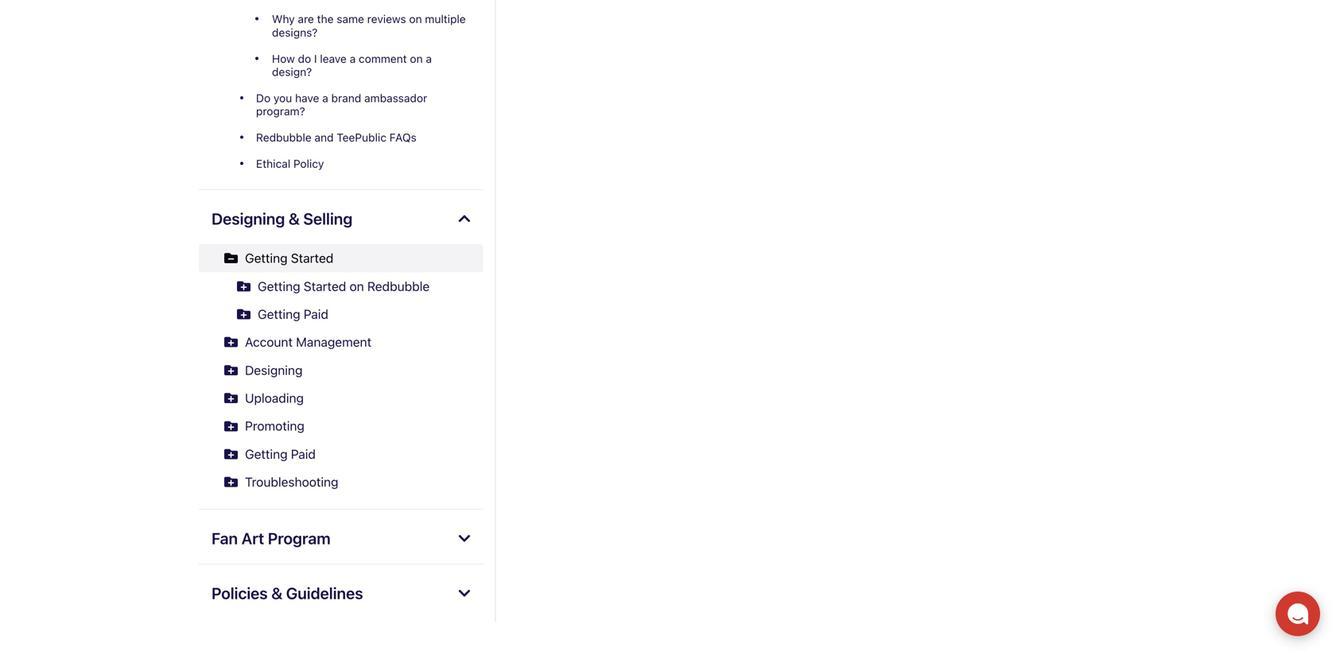 Task type: locate. For each thing, give the bounding box(es) containing it.
designing & selling
[[212, 209, 353, 228]]

& right policies
[[271, 584, 282, 602]]

same
[[337, 12, 364, 26]]

0 vertical spatial &
[[289, 209, 300, 228]]

a right leave
[[350, 52, 356, 65]]

you
[[274, 91, 292, 104]]

designing for designing & selling
[[212, 209, 285, 228]]

program?
[[256, 105, 305, 118]]

started
[[291, 251, 333, 266], [304, 279, 346, 294]]

& for policies
[[271, 584, 282, 602]]

getting started on redbubble
[[258, 279, 430, 294]]

on inside the why are the same reviews on multiple designs?
[[409, 12, 422, 26]]

fan art program link
[[199, 522, 483, 554]]

getting paid
[[258, 307, 328, 322], [245, 447, 316, 462]]

0 vertical spatial redbubble
[[256, 131, 312, 144]]

a down multiple
[[426, 52, 432, 65]]

how do i leave a comment on a design?
[[272, 52, 432, 78]]

getting paid link
[[199, 300, 483, 328], [199, 440, 483, 468]]

getting paid up account management
[[258, 307, 328, 322]]

fan
[[212, 529, 238, 547]]

on right the reviews
[[409, 12, 422, 26]]

have
[[295, 91, 319, 104]]

started down 'getting started' link
[[304, 279, 346, 294]]

a right have
[[322, 91, 328, 104]]

0 vertical spatial getting paid link
[[199, 300, 483, 328]]

ethical policy link
[[199, 151, 483, 177]]

art
[[241, 529, 264, 547]]

1 vertical spatial designing
[[245, 363, 303, 378]]

faqs
[[390, 131, 417, 144]]

1 getting paid link from the top
[[199, 300, 483, 328]]

started for getting started on redbubble
[[304, 279, 346, 294]]

on right comment
[[410, 52, 423, 65]]

2 vertical spatial on
[[350, 279, 364, 294]]

policies & guidelines
[[212, 584, 363, 602]]

redbubble down program?
[[256, 131, 312, 144]]

designing inside designing link
[[245, 363, 303, 378]]

design?
[[272, 65, 312, 78]]

1 vertical spatial on
[[410, 52, 423, 65]]

paid up the troubleshooting
[[291, 447, 316, 462]]

0 vertical spatial started
[[291, 251, 333, 266]]

reviews
[[367, 12, 406, 26]]

getting paid down promoting
[[245, 447, 316, 462]]

1 horizontal spatial redbubble
[[367, 279, 430, 294]]

paid up account management
[[304, 307, 328, 322]]

1 horizontal spatial a
[[350, 52, 356, 65]]

1 vertical spatial &
[[271, 584, 282, 602]]

comment
[[359, 52, 407, 65]]

& left selling
[[289, 209, 300, 228]]

1 vertical spatial getting paid link
[[199, 440, 483, 468]]

1 horizontal spatial &
[[289, 209, 300, 228]]

designing inside designing & selling link
[[212, 209, 285, 228]]

0 horizontal spatial a
[[322, 91, 328, 104]]

policy
[[293, 157, 324, 170]]

redbubble
[[256, 131, 312, 144], [367, 279, 430, 294]]

why
[[272, 12, 295, 26]]

getting paid link down getting started on redbubble
[[199, 300, 483, 328]]

designing up uploading
[[245, 363, 303, 378]]

paid
[[304, 307, 328, 322], [291, 447, 316, 462]]

getting
[[245, 251, 288, 266], [258, 279, 300, 294], [258, 307, 300, 322], [245, 447, 288, 462]]

1 vertical spatial started
[[304, 279, 346, 294]]

brand
[[331, 91, 361, 104]]

a
[[350, 52, 356, 65], [426, 52, 432, 65], [322, 91, 328, 104]]

designing
[[212, 209, 285, 228], [245, 363, 303, 378]]

0 vertical spatial designing
[[212, 209, 285, 228]]

started for getting started
[[291, 251, 333, 266]]

getting started
[[245, 251, 333, 266]]

1 vertical spatial redbubble
[[367, 279, 430, 294]]

started up getting started on redbubble link
[[291, 251, 333, 266]]

0 vertical spatial paid
[[304, 307, 328, 322]]

i
[[314, 52, 317, 65]]

multiple
[[425, 12, 466, 26]]

program
[[268, 529, 331, 547]]

designing up the getting started
[[212, 209, 285, 228]]

0 vertical spatial on
[[409, 12, 422, 26]]

why are the same reviews on multiple designs?
[[272, 12, 466, 39]]

getting paid link down uploading link
[[199, 440, 483, 468]]

why are the same reviews on multiple designs? link
[[224, 6, 483, 46]]

promoting link
[[199, 412, 483, 440]]

& for designing
[[289, 209, 300, 228]]

getting started link
[[199, 244, 483, 272]]

designs?
[[272, 26, 318, 39]]

account management link
[[199, 328, 483, 356]]

on
[[409, 12, 422, 26], [410, 52, 423, 65], [350, 279, 364, 294]]

&
[[289, 209, 300, 228], [271, 584, 282, 602]]

redbubble down 'getting started' link
[[367, 279, 430, 294]]

0 horizontal spatial &
[[271, 584, 282, 602]]

policies & guidelines link
[[199, 577, 483, 609]]

on down 'getting started' link
[[350, 279, 364, 294]]



Task type: vqa. For each thing, say whether or not it's contained in the screenshot.
the bottommost designing
yes



Task type: describe. For each thing, give the bounding box(es) containing it.
uploading
[[245, 391, 304, 406]]

policies
[[212, 584, 268, 602]]

leave
[[320, 52, 347, 65]]

do you have a brand ambassador program? link
[[199, 85, 483, 124]]

on inside how do i leave a comment on a design?
[[410, 52, 423, 65]]

account management
[[245, 335, 372, 350]]

1 vertical spatial paid
[[291, 447, 316, 462]]

fan art program
[[212, 529, 331, 547]]

getting down promoting
[[245, 447, 288, 462]]

ethical
[[256, 157, 290, 170]]

and
[[315, 131, 334, 144]]

the
[[317, 12, 334, 26]]

do you have a brand ambassador program?
[[256, 91, 427, 118]]

getting started on redbubble link
[[199, 272, 483, 300]]

do
[[256, 91, 271, 104]]

designing & selling link
[[199, 203, 483, 235]]

1 vertical spatial getting paid
[[245, 447, 316, 462]]

account
[[245, 335, 293, 350]]

open chat image
[[1287, 603, 1309, 625]]

ethical policy
[[256, 157, 324, 170]]

how
[[272, 52, 295, 65]]

troubleshooting link
[[199, 468, 483, 496]]

ambassador
[[364, 91, 427, 104]]

a inside do you have a brand ambassador program?
[[322, 91, 328, 104]]

0 vertical spatial getting paid
[[258, 307, 328, 322]]

are
[[298, 12, 314, 26]]

guidelines
[[286, 584, 363, 602]]

redbubble and teepublic faqs link
[[199, 124, 483, 151]]

redbubble and teepublic faqs
[[256, 131, 417, 144]]

designing link
[[199, 356, 483, 384]]

2 horizontal spatial a
[[426, 52, 432, 65]]

uploading link
[[199, 384, 483, 412]]

teepublic
[[337, 131, 386, 144]]

how do i leave a comment on a design? link
[[224, 46, 483, 85]]

getting down the getting started
[[258, 279, 300, 294]]

selling
[[303, 209, 353, 228]]

2 getting paid link from the top
[[199, 440, 483, 468]]

getting down "designing & selling" at the left of the page
[[245, 251, 288, 266]]

designing for designing
[[245, 363, 303, 378]]

promoting
[[245, 419, 305, 434]]

management
[[296, 335, 372, 350]]

0 horizontal spatial redbubble
[[256, 131, 312, 144]]

do
[[298, 52, 311, 65]]

getting up 'account'
[[258, 307, 300, 322]]

troubleshooting
[[245, 475, 338, 490]]



